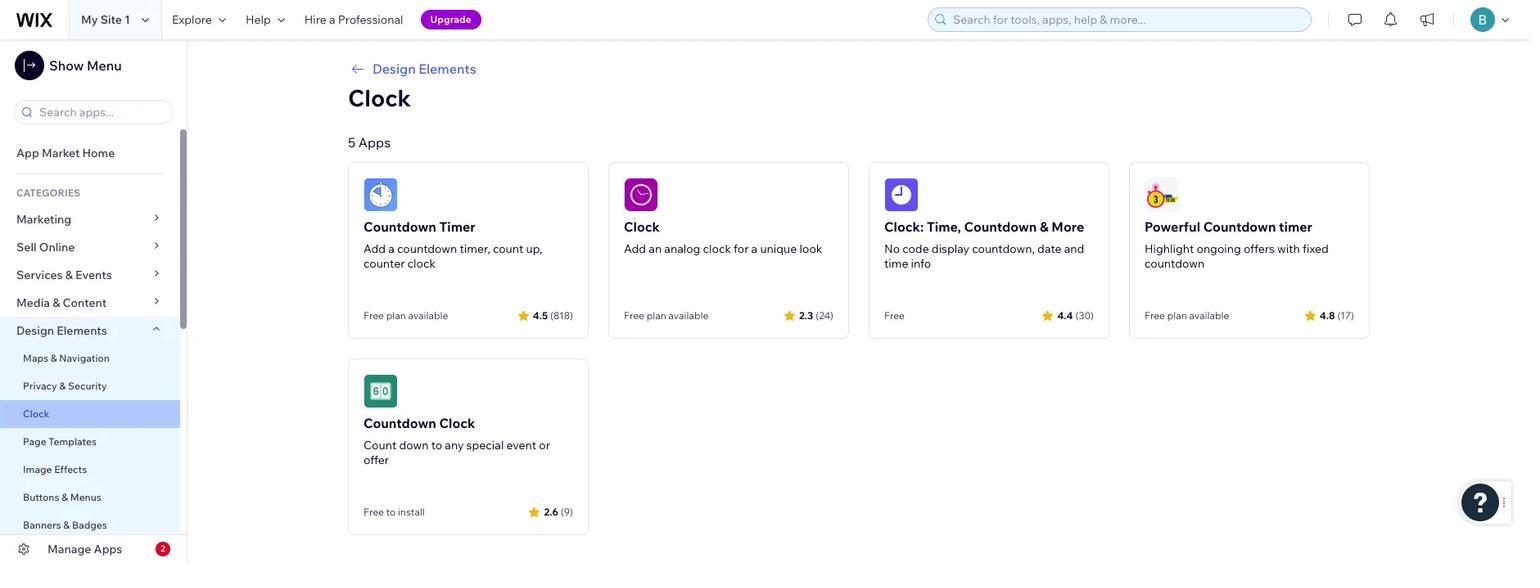 Task type: vqa. For each thing, say whether or not it's contained in the screenshot.


Task type: describe. For each thing, give the bounding box(es) containing it.
down
[[399, 438, 429, 453]]

4.4
[[1058, 309, 1074, 322]]

page templates link
[[0, 428, 180, 456]]

services & events link
[[0, 261, 180, 289]]

manage apps
[[48, 542, 122, 557]]

4.8
[[1320, 309, 1336, 322]]

menus
[[70, 492, 101, 504]]

0 horizontal spatial a
[[329, 12, 336, 27]]

upgrade button
[[421, 10, 482, 29]]

image effects link
[[0, 456, 180, 484]]

security
[[68, 380, 107, 392]]

services & events
[[16, 268, 112, 283]]

badges
[[72, 519, 107, 532]]

code
[[903, 242, 930, 256]]

& for navigation
[[51, 352, 57, 365]]

apps for 5 apps
[[359, 134, 391, 151]]

with
[[1278, 242, 1301, 256]]

clock:
[[885, 219, 924, 235]]

navigation
[[59, 352, 110, 365]]

banners
[[23, 519, 61, 532]]

highlight
[[1145, 242, 1195, 256]]

clock inside countdown clock count down to any special event or offer
[[439, 415, 476, 432]]

Search for tools, apps, help & more... field
[[949, 8, 1307, 31]]

online
[[39, 240, 75, 255]]

(17)
[[1338, 309, 1355, 322]]

countdown timer add a countdown timer, count up, counter clock
[[364, 219, 543, 271]]

free for clock
[[624, 310, 645, 322]]

buttons
[[23, 492, 59, 504]]

my site 1
[[81, 12, 130, 27]]

clock: time, countdown & more no code display countdown, date and time info
[[885, 219, 1085, 271]]

5 apps
[[348, 134, 391, 151]]

an
[[649, 242, 662, 256]]

4.4 (30)
[[1058, 309, 1094, 322]]

maps & navigation link
[[0, 345, 180, 373]]

a inside countdown timer add a countdown timer, count up, counter clock
[[389, 242, 395, 256]]

2.6
[[544, 506, 559, 518]]

professional
[[338, 12, 404, 27]]

(30)
[[1076, 309, 1094, 322]]

design elements inside sidebar element
[[16, 324, 107, 338]]

hire a professional
[[305, 12, 404, 27]]

add inside clock add an analog clock for a unique look
[[624, 242, 646, 256]]

& for security
[[59, 380, 66, 392]]

timer,
[[460, 242, 491, 256]]

countdown inside countdown timer add a countdown timer, count up, counter clock
[[364, 219, 437, 235]]

time
[[885, 256, 909, 271]]

event
[[507, 438, 537, 453]]

sell online link
[[0, 233, 180, 261]]

and
[[1065, 242, 1085, 256]]

available for add
[[669, 310, 709, 322]]

countdown inside countdown clock count down to any special event or offer
[[364, 415, 437, 432]]

countdown inside powerful countdown timer highlight ongoing offers with fixed countdown
[[1145, 256, 1205, 271]]

a inside clock add an analog clock for a unique look
[[752, 242, 758, 256]]

unique
[[761, 242, 797, 256]]

free plan available for countdown
[[1145, 310, 1230, 322]]

countdown timer logo image
[[364, 178, 398, 212]]

banners & badges link
[[0, 512, 180, 540]]

look
[[800, 242, 823, 256]]

maps
[[23, 352, 48, 365]]

date
[[1038, 242, 1062, 256]]

clock: time, countdown & more logo image
[[885, 178, 919, 212]]

countdown inside the clock: time, countdown & more no code display countdown, date and time info
[[965, 219, 1037, 235]]

1 horizontal spatial elements
[[419, 61, 477, 77]]

show
[[49, 57, 84, 74]]

events
[[75, 268, 112, 283]]

available for timer
[[408, 310, 448, 322]]

app market home
[[16, 146, 115, 161]]

help button
[[236, 0, 295, 39]]

plan for countdown
[[1168, 310, 1188, 322]]

media
[[16, 296, 50, 310]]

powerful
[[1145, 219, 1201, 235]]

sell online
[[16, 240, 75, 255]]

free to install
[[364, 506, 425, 519]]

templates
[[49, 436, 97, 448]]

4.8 (17)
[[1320, 309, 1355, 322]]

(818)
[[551, 309, 573, 322]]

app
[[16, 146, 39, 161]]

clock inside clock add an analog clock for a unique look
[[624, 219, 660, 235]]

plan for timer
[[386, 310, 406, 322]]

free for countdown clock
[[364, 506, 384, 519]]

countdown,
[[973, 242, 1035, 256]]

ongoing
[[1197, 242, 1242, 256]]

fixed
[[1303, 242, 1329, 256]]

add inside countdown timer add a countdown timer, count up, counter clock
[[364, 242, 386, 256]]

2
[[161, 544, 165, 555]]

home
[[82, 146, 115, 161]]

marketing link
[[0, 206, 180, 233]]

counter
[[364, 256, 405, 271]]

5
[[348, 134, 356, 151]]

powerful countdown timer logo image
[[1145, 178, 1180, 212]]

4.5
[[533, 309, 548, 322]]

buttons & menus
[[23, 492, 101, 504]]

my
[[81, 12, 98, 27]]

show menu
[[49, 57, 122, 74]]

up,
[[526, 242, 543, 256]]

site
[[100, 12, 122, 27]]

display
[[932, 242, 970, 256]]

clock inside countdown timer add a countdown timer, count up, counter clock
[[408, 256, 436, 271]]

free down time
[[885, 310, 905, 322]]



Task type: locate. For each thing, give the bounding box(es) containing it.
& inside the clock: time, countdown & more no code display countdown, date and time info
[[1040, 219, 1049, 235]]

1 horizontal spatial free plan available
[[624, 310, 709, 322]]

0 horizontal spatial design elements link
[[0, 317, 180, 345]]

analog
[[665, 242, 701, 256]]

elements inside sidebar element
[[57, 324, 107, 338]]

add down countdown timer logo
[[364, 242, 386, 256]]

apps
[[359, 134, 391, 151], [94, 542, 122, 557]]

2 horizontal spatial plan
[[1168, 310, 1188, 322]]

available down analog
[[669, 310, 709, 322]]

0 horizontal spatial free plan available
[[364, 310, 448, 322]]

countdown inside countdown timer add a countdown timer, count up, counter clock
[[397, 242, 457, 256]]

to left any
[[432, 438, 443, 453]]

effects
[[54, 464, 87, 476]]

a down countdown timer logo
[[389, 242, 395, 256]]

free plan available
[[364, 310, 448, 322], [624, 310, 709, 322], [1145, 310, 1230, 322]]

to left install
[[386, 506, 396, 519]]

free plan available down counter
[[364, 310, 448, 322]]

countdown down countdown timer logo
[[364, 219, 437, 235]]

elements up the "navigation"
[[57, 324, 107, 338]]

sidebar element
[[0, 39, 188, 564]]

categories
[[16, 187, 80, 199]]

1 vertical spatial design elements
[[16, 324, 107, 338]]

design elements
[[373, 61, 477, 77], [16, 324, 107, 338]]

clock link
[[0, 401, 180, 428]]

1 horizontal spatial design elements link
[[348, 59, 1371, 79]]

countdown up offers
[[1204, 219, 1277, 235]]

offer
[[364, 453, 389, 468]]

countdown inside powerful countdown timer highlight ongoing offers with fixed countdown
[[1204, 219, 1277, 235]]

market
[[42, 146, 80, 161]]

3 plan from the left
[[1168, 310, 1188, 322]]

no
[[885, 242, 900, 256]]

1 horizontal spatial plan
[[647, 310, 667, 322]]

marketing
[[16, 212, 71, 227]]

1 horizontal spatial design elements
[[373, 61, 477, 77]]

clock add an analog clock for a unique look
[[624, 219, 823, 256]]

2 free plan available from the left
[[624, 310, 709, 322]]

& for badges
[[63, 519, 70, 532]]

& for events
[[65, 268, 73, 283]]

offers
[[1244, 242, 1276, 256]]

free
[[364, 310, 384, 322], [624, 310, 645, 322], [885, 310, 905, 322], [1145, 310, 1166, 322], [364, 506, 384, 519]]

1 plan from the left
[[386, 310, 406, 322]]

free plan available down highlight
[[1145, 310, 1230, 322]]

time,
[[927, 219, 962, 235]]

0 vertical spatial apps
[[359, 134, 391, 151]]

0 horizontal spatial clock
[[408, 256, 436, 271]]

clock
[[348, 84, 411, 112], [624, 219, 660, 235], [23, 408, 49, 420], [439, 415, 476, 432]]

1
[[125, 12, 130, 27]]

1 horizontal spatial apps
[[359, 134, 391, 151]]

1 horizontal spatial countdown
[[1145, 256, 1205, 271]]

plan down counter
[[386, 310, 406, 322]]

elements down upgrade "button"
[[419, 61, 477, 77]]

image effects
[[23, 464, 87, 476]]

free plan available down an on the left of the page
[[624, 310, 709, 322]]

2 horizontal spatial a
[[752, 242, 758, 256]]

3 available from the left
[[1190, 310, 1230, 322]]

services
[[16, 268, 63, 283]]

& right privacy
[[59, 380, 66, 392]]

0 vertical spatial design
[[373, 61, 416, 77]]

special
[[467, 438, 504, 453]]

to inside countdown clock count down to any special event or offer
[[432, 438, 443, 453]]

menu
[[87, 57, 122, 74]]

1 horizontal spatial design
[[373, 61, 416, 77]]

free down highlight
[[1145, 310, 1166, 322]]

help
[[246, 12, 271, 27]]

Search apps... field
[[34, 101, 167, 124]]

available for countdown
[[1190, 310, 1230, 322]]

elements
[[419, 61, 477, 77], [57, 324, 107, 338]]

timer
[[1280, 219, 1313, 235]]

4.5 (818)
[[533, 309, 573, 322]]

a right hire at left
[[329, 12, 336, 27]]

0 horizontal spatial apps
[[94, 542, 122, 557]]

or
[[539, 438, 551, 453]]

countdown clock count down to any special event or offer
[[364, 415, 551, 468]]

1 horizontal spatial available
[[669, 310, 709, 322]]

1 vertical spatial to
[[386, 506, 396, 519]]

2 add from the left
[[624, 242, 646, 256]]

clock inside clock add an analog clock for a unique look
[[703, 242, 732, 256]]

2 available from the left
[[669, 310, 709, 322]]

apps down banners & badges link
[[94, 542, 122, 557]]

more
[[1052, 219, 1085, 235]]

for
[[734, 242, 749, 256]]

buttons & menus link
[[0, 484, 180, 512]]

1 vertical spatial elements
[[57, 324, 107, 338]]

clock up an on the left of the page
[[624, 219, 660, 235]]

0 vertical spatial to
[[432, 438, 443, 453]]

3 free plan available from the left
[[1145, 310, 1230, 322]]

2.3 (24)
[[800, 309, 834, 322]]

0 horizontal spatial add
[[364, 242, 386, 256]]

free for powerful countdown timer
[[1145, 310, 1166, 322]]

countdown down timer
[[397, 242, 457, 256]]

clock left for on the top
[[703, 242, 732, 256]]

countdown up the countdown,
[[965, 219, 1037, 235]]

& inside 'link'
[[65, 268, 73, 283]]

free left install
[[364, 506, 384, 519]]

2.6 (9)
[[544, 506, 573, 518]]

1 vertical spatial design elements link
[[0, 317, 180, 345]]

add left an on the left of the page
[[624, 242, 646, 256]]

plan for add
[[647, 310, 667, 322]]

free down counter
[[364, 310, 384, 322]]

0 horizontal spatial available
[[408, 310, 448, 322]]

0 horizontal spatial design
[[16, 324, 54, 338]]

design elements down upgrade "button"
[[373, 61, 477, 77]]

0 horizontal spatial design elements
[[16, 324, 107, 338]]

& left menus
[[62, 492, 68, 504]]

(9)
[[561, 506, 573, 518]]

free for countdown timer
[[364, 310, 384, 322]]

content
[[63, 296, 107, 310]]

apps inside sidebar element
[[94, 542, 122, 557]]

clock logo image
[[624, 178, 659, 212]]

0 horizontal spatial countdown
[[397, 242, 457, 256]]

countdown clock logo image
[[364, 374, 398, 409]]

timer
[[439, 219, 476, 235]]

add
[[364, 242, 386, 256], [624, 242, 646, 256]]

apps right 5
[[359, 134, 391, 151]]

2 horizontal spatial available
[[1190, 310, 1230, 322]]

0 vertical spatial design elements
[[373, 61, 477, 77]]

page templates
[[23, 436, 99, 448]]

countdown up down
[[364, 415, 437, 432]]

1 vertical spatial apps
[[94, 542, 122, 557]]

design down professional
[[373, 61, 416, 77]]

0 horizontal spatial plan
[[386, 310, 406, 322]]

clock up 5 apps
[[348, 84, 411, 112]]

1 horizontal spatial clock
[[703, 242, 732, 256]]

1 free plan available from the left
[[364, 310, 448, 322]]

hire a professional link
[[295, 0, 413, 39]]

clock right counter
[[408, 256, 436, 271]]

media & content link
[[0, 289, 180, 317]]

privacy & security
[[23, 380, 107, 392]]

1 horizontal spatial add
[[624, 242, 646, 256]]

1 horizontal spatial to
[[432, 438, 443, 453]]

0 horizontal spatial to
[[386, 506, 396, 519]]

plan down highlight
[[1168, 310, 1188, 322]]

1 available from the left
[[408, 310, 448, 322]]

2 plan from the left
[[647, 310, 667, 322]]

count
[[493, 242, 524, 256]]

a right for on the top
[[752, 242, 758, 256]]

clock up page in the left bottom of the page
[[23, 408, 49, 420]]

1 horizontal spatial a
[[389, 242, 395, 256]]

countdown
[[364, 219, 437, 235], [965, 219, 1037, 235], [1204, 219, 1277, 235], [364, 415, 437, 432]]

plan down an on the left of the page
[[647, 310, 667, 322]]

design up the maps
[[16, 324, 54, 338]]

free right "(818)"
[[624, 310, 645, 322]]

& right media at bottom
[[53, 296, 60, 310]]

media & content
[[16, 296, 107, 310]]

available down countdown timer add a countdown timer, count up, counter clock at the left top of the page
[[408, 310, 448, 322]]

upgrade
[[431, 13, 472, 25]]

design inside sidebar element
[[16, 324, 54, 338]]

0 vertical spatial elements
[[419, 61, 477, 77]]

app market home link
[[0, 139, 180, 167]]

& left events at left
[[65, 268, 73, 283]]

countdown down powerful
[[1145, 256, 1205, 271]]

hire
[[305, 12, 327, 27]]

1 vertical spatial design
[[16, 324, 54, 338]]

clock
[[703, 242, 732, 256], [408, 256, 436, 271]]

& for menus
[[62, 492, 68, 504]]

& for content
[[53, 296, 60, 310]]

clock up any
[[439, 415, 476, 432]]

(24)
[[816, 309, 834, 322]]

2.3
[[800, 309, 814, 322]]

apps for manage apps
[[94, 542, 122, 557]]

available
[[408, 310, 448, 322], [669, 310, 709, 322], [1190, 310, 1230, 322]]

privacy & security link
[[0, 373, 180, 401]]

image
[[23, 464, 52, 476]]

available down ongoing at the right of the page
[[1190, 310, 1230, 322]]

& up date
[[1040, 219, 1049, 235]]

privacy
[[23, 380, 57, 392]]

& left badges
[[63, 519, 70, 532]]

free plan available for add
[[624, 310, 709, 322]]

explore
[[172, 12, 212, 27]]

1 add from the left
[[364, 242, 386, 256]]

clock inside sidebar element
[[23, 408, 49, 420]]

countdown
[[397, 242, 457, 256], [1145, 256, 1205, 271]]

2 horizontal spatial free plan available
[[1145, 310, 1230, 322]]

any
[[445, 438, 464, 453]]

design elements up maps & navigation
[[16, 324, 107, 338]]

maps & navigation
[[23, 352, 110, 365]]

page
[[23, 436, 46, 448]]

free plan available for timer
[[364, 310, 448, 322]]

0 vertical spatial design elements link
[[348, 59, 1371, 79]]

& right the maps
[[51, 352, 57, 365]]

install
[[398, 506, 425, 519]]

0 horizontal spatial elements
[[57, 324, 107, 338]]



